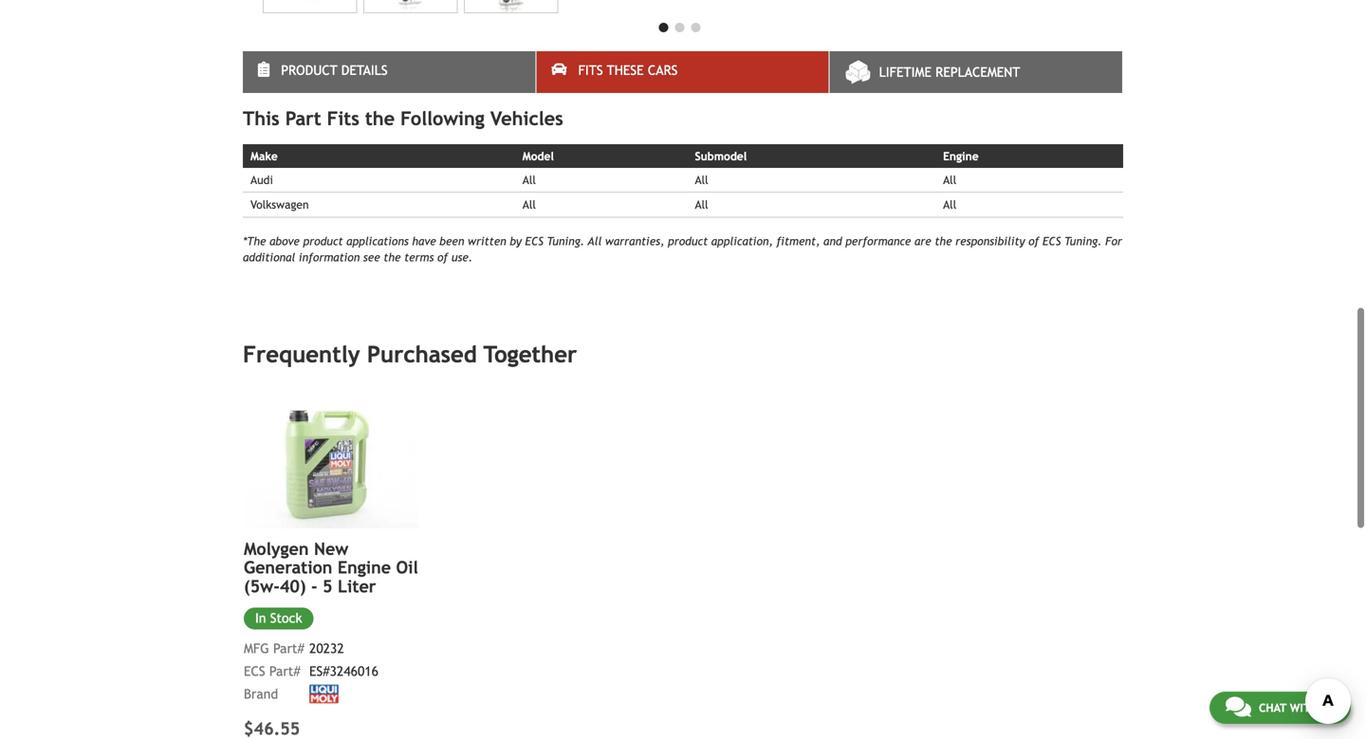 Task type: locate. For each thing, give the bounding box(es) containing it.
product right warranties,
[[668, 234, 708, 248]]

0 horizontal spatial ecs
[[244, 664, 265, 679]]

the right see
[[384, 251, 401, 264]]

1 horizontal spatial engine
[[943, 149, 979, 163]]

the
[[365, 107, 395, 129], [935, 234, 952, 248], [384, 251, 401, 264]]

product details link
[[243, 51, 536, 93]]

information
[[299, 251, 360, 264]]

2 horizontal spatial es#463640 - d180kd2a1 - rear view mirror adhesive - re-attach that fallen rear view mirror - genuine volkswagen audi - audi volkswagen image
[[464, 0, 558, 13]]

product
[[281, 63, 338, 78]]

fitment,
[[777, 234, 820, 248]]

frequently
[[243, 341, 360, 368]]

replacement
[[936, 64, 1021, 80]]

0 horizontal spatial engine
[[338, 558, 391, 578]]

of right responsibility
[[1029, 234, 1040, 248]]

2 tuning. from the left
[[1065, 234, 1102, 248]]

fits left these
[[578, 63, 603, 78]]

this
[[243, 107, 280, 129]]

part#
[[273, 641, 304, 656], [269, 664, 301, 679]]

the right are
[[935, 234, 952, 248]]

lifetime replacement link
[[830, 51, 1123, 93]]

of down been
[[437, 251, 448, 264]]

part
[[285, 107, 321, 129]]

molygen new generation engine oil (5w-40) - 5 liter
[[244, 539, 418, 596]]

brand
[[244, 686, 278, 702]]

by
[[510, 234, 522, 248]]

product up information on the left of the page
[[303, 234, 343, 248]]

ecs right responsibility
[[1043, 234, 1061, 248]]

use.
[[452, 251, 473, 264]]

make
[[251, 149, 278, 163]]

performance
[[846, 234, 911, 248]]

engine
[[943, 149, 979, 163], [338, 558, 391, 578]]

1 horizontal spatial tuning.
[[1065, 234, 1102, 248]]

0 vertical spatial part#
[[273, 641, 304, 656]]

1 vertical spatial engine
[[338, 558, 391, 578]]

0 vertical spatial of
[[1029, 234, 1040, 248]]

warranties,
[[605, 234, 665, 248]]

tuning.
[[547, 234, 585, 248], [1065, 234, 1102, 248]]

1 horizontal spatial es#463640 - d180kd2a1 - rear view mirror adhesive - re-attach that fallen rear view mirror - genuine volkswagen audi - audi volkswagen image
[[363, 0, 458, 13]]

have
[[412, 234, 436, 248]]

1 horizontal spatial fits
[[578, 63, 603, 78]]

es#463640 - d180kd2a1 - rear view mirror adhesive - re-attach that fallen rear view mirror - genuine volkswagen audi - audi volkswagen image
[[263, 0, 357, 13], [363, 0, 458, 13], [464, 0, 558, 13]]

all
[[523, 173, 536, 187], [695, 173, 709, 187], [943, 173, 957, 187], [523, 198, 536, 211], [695, 198, 709, 211], [943, 198, 957, 211], [588, 234, 602, 248]]

part# up brand
[[269, 664, 301, 679]]

fits these cars link
[[537, 51, 829, 93]]

been
[[440, 234, 464, 248]]

1 vertical spatial of
[[437, 251, 448, 264]]

1 es#463640 - d180kd2a1 - rear view mirror adhesive - re-attach that fallen rear view mirror - genuine volkswagen audi - audi volkswagen image from the left
[[263, 0, 357, 13]]

0 vertical spatial the
[[365, 107, 395, 129]]

in
[[255, 611, 266, 626]]

see
[[363, 251, 380, 264]]

tuning. left for
[[1065, 234, 1102, 248]]

the down product details link
[[365, 107, 395, 129]]

for
[[1106, 234, 1123, 248]]

frequently purchased together
[[243, 341, 577, 368]]

ecs
[[525, 234, 544, 248], [1043, 234, 1061, 248], [244, 664, 265, 679]]

0 vertical spatial fits
[[578, 63, 603, 78]]

fits right part
[[327, 107, 360, 129]]

2 vertical spatial the
[[384, 251, 401, 264]]

product
[[303, 234, 343, 248], [668, 234, 708, 248]]

part# down stock
[[273, 641, 304, 656]]

oil
[[396, 558, 418, 578]]

new
[[314, 539, 349, 559]]

in stock
[[255, 611, 302, 626]]

0 horizontal spatial product
[[303, 234, 343, 248]]

ecs right by
[[525, 234, 544, 248]]

1 horizontal spatial ecs
[[525, 234, 544, 248]]

1 horizontal spatial of
[[1029, 234, 1040, 248]]

tuning. right by
[[547, 234, 585, 248]]

1 vertical spatial fits
[[327, 107, 360, 129]]

vehicles
[[491, 107, 563, 129]]

comments image
[[1226, 696, 1252, 718]]

of
[[1029, 234, 1040, 248], [437, 251, 448, 264]]

1 vertical spatial the
[[935, 234, 952, 248]]

0 horizontal spatial es#463640 - d180kd2a1 - rear view mirror adhesive - re-attach that fallen rear view mirror - genuine volkswagen audi - audi volkswagen image
[[263, 0, 357, 13]]

ecs down the "mfg"
[[244, 664, 265, 679]]

fits
[[578, 63, 603, 78], [327, 107, 360, 129]]

submodel
[[695, 149, 747, 163]]

all inside the *the above product applications have been written by                 ecs tuning. all warranties, product application, fitment,                 and performance are the responsibility of ecs tuning.                 for additional information see the terms of use.
[[588, 234, 602, 248]]

model
[[523, 149, 554, 163]]

this part fits the following vehicles
[[243, 107, 563, 129]]

2 horizontal spatial ecs
[[1043, 234, 1061, 248]]

0 horizontal spatial tuning.
[[547, 234, 585, 248]]

engine right 5 at the bottom left of the page
[[338, 558, 391, 578]]

1 horizontal spatial product
[[668, 234, 708, 248]]

engine down lifetime replacement
[[943, 149, 979, 163]]

above
[[270, 234, 300, 248]]



Task type: describe. For each thing, give the bounding box(es) containing it.
stock
[[270, 611, 302, 626]]

mfg part# 20232 ecs part# es#3246016 brand
[[244, 641, 379, 702]]

chat with us
[[1259, 701, 1335, 715]]

purchased
[[367, 341, 477, 368]]

with
[[1290, 701, 1318, 715]]

us
[[1322, 701, 1335, 715]]

are
[[915, 234, 932, 248]]

5
[[323, 577, 333, 596]]

following
[[401, 107, 485, 129]]

2 es#463640 - d180kd2a1 - rear view mirror adhesive - re-attach that fallen rear view mirror - genuine volkswagen audi - audi volkswagen image from the left
[[363, 0, 458, 13]]

*the above product applications have been written by                 ecs tuning. all warranties, product application, fitment,                 and performance are the responsibility of ecs tuning.                 for additional information see the terms of use.
[[243, 234, 1123, 264]]

0 horizontal spatial fits
[[327, 107, 360, 129]]

details
[[341, 63, 388, 78]]

together
[[484, 341, 577, 368]]

generation
[[244, 558, 333, 578]]

lifetime replacement
[[879, 64, 1021, 80]]

these
[[607, 63, 644, 78]]

0 vertical spatial engine
[[943, 149, 979, 163]]

and
[[824, 234, 842, 248]]

product details
[[281, 63, 388, 78]]

applications
[[347, 234, 409, 248]]

2 product from the left
[[668, 234, 708, 248]]

$46.55
[[244, 719, 300, 739]]

written
[[468, 234, 507, 248]]

lifetime
[[879, 64, 932, 80]]

responsibility
[[956, 234, 1025, 248]]

1 vertical spatial part#
[[269, 664, 301, 679]]

0 horizontal spatial of
[[437, 251, 448, 264]]

liqui moly image
[[309, 685, 339, 704]]

(5w-
[[244, 577, 280, 596]]

chat
[[1259, 701, 1287, 715]]

ecs inside mfg part# 20232 ecs part# es#3246016 brand
[[244, 664, 265, 679]]

molygen
[[244, 539, 309, 559]]

fits these cars
[[578, 63, 678, 78]]

mfg
[[244, 641, 269, 656]]

volkswagen
[[251, 198, 309, 211]]

1 product from the left
[[303, 234, 343, 248]]

es#3246016
[[309, 664, 379, 679]]

-
[[311, 577, 318, 596]]

audi
[[251, 173, 273, 187]]

1 tuning. from the left
[[547, 234, 585, 248]]

molygen new generation engine oil (5w-40) - 5 liter image
[[244, 398, 419, 529]]

chat with us link
[[1210, 692, 1351, 724]]

3 es#463640 - d180kd2a1 - rear view mirror adhesive - re-attach that fallen rear view mirror - genuine volkswagen audi - audi volkswagen image from the left
[[464, 0, 558, 13]]

application,
[[712, 234, 773, 248]]

engine inside molygen new generation engine oil (5w-40) - 5 liter
[[338, 558, 391, 578]]

20232
[[309, 641, 344, 656]]

liter
[[338, 577, 376, 596]]

additional
[[243, 251, 295, 264]]

molygen new generation engine oil (5w-40) - 5 liter link
[[244, 539, 419, 596]]

40)
[[280, 577, 306, 596]]

terms
[[404, 251, 434, 264]]

*the
[[243, 234, 266, 248]]

cars
[[648, 63, 678, 78]]



Task type: vqa. For each thing, say whether or not it's contained in the screenshot.
the performance
yes



